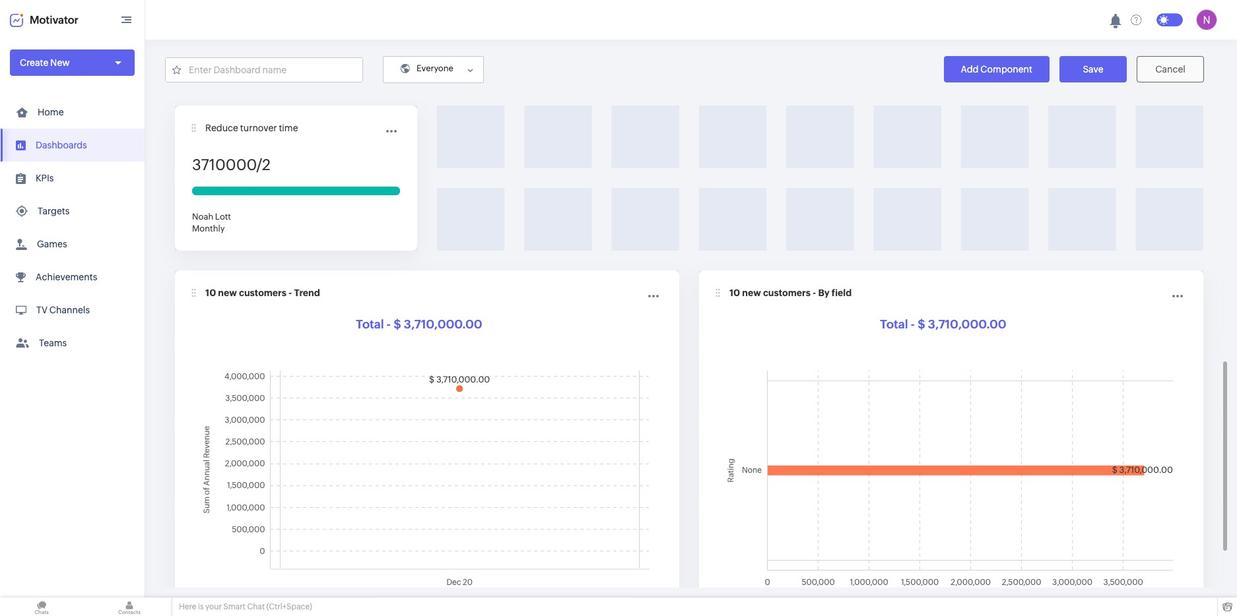 Task type: locate. For each thing, give the bounding box(es) containing it.
motivator
[[30, 14, 78, 26]]

help image
[[1131, 14, 1142, 25]]

1 total - $ 3,710,000.00 from the left
[[356, 318, 482, 331]]

everyone
[[417, 63, 454, 73]]

0 horizontal spatial $
[[394, 318, 401, 331]]

0 horizontal spatial total
[[356, 318, 384, 331]]

0 horizontal spatial customers
[[239, 288, 287, 298]]

0 horizontal spatial new
[[218, 288, 237, 298]]

1 $ from the left
[[394, 318, 401, 331]]

3710000
[[192, 156, 257, 174]]

3,710,000.00
[[404, 318, 482, 331], [928, 318, 1007, 331]]

new
[[218, 288, 237, 298], [742, 288, 761, 298]]

2 customers from the left
[[763, 288, 811, 298]]

$
[[394, 318, 401, 331], [918, 318, 926, 331]]

3710000 / 2
[[192, 156, 271, 174]]

create
[[20, 57, 48, 68]]

here is your smart chat (ctrl+space)
[[179, 603, 312, 612]]

achievements
[[36, 272, 97, 283]]

-
[[289, 288, 292, 298], [813, 288, 816, 298], [387, 318, 391, 331], [911, 318, 915, 331]]

2 3,710,000.00 from the left
[[928, 318, 1007, 331]]

total - $ 3,710,000.00
[[356, 318, 482, 331], [880, 318, 1007, 331]]

chat
[[247, 603, 265, 612]]

customers
[[239, 288, 287, 298], [763, 288, 811, 298]]

/
[[257, 156, 262, 174]]

1 customers from the left
[[239, 288, 287, 298]]

save button
[[1060, 56, 1127, 83]]

total for 10 new customers - by field
[[880, 318, 908, 331]]

teams
[[39, 338, 67, 349]]

(ctrl+space)
[[266, 603, 312, 612]]

reduce
[[205, 123, 238, 133]]

customers left the by
[[763, 288, 811, 298]]

1 horizontal spatial 10
[[730, 288, 740, 298]]

Everyone field
[[383, 56, 484, 83]]

customers left trend
[[239, 288, 287, 298]]

10 for 10 new customers - by field
[[730, 288, 740, 298]]

list
[[0, 96, 145, 360]]

1 horizontal spatial 3,710,000.00
[[928, 318, 1007, 331]]

total
[[356, 318, 384, 331], [880, 318, 908, 331]]

dashboards
[[36, 140, 87, 151]]

0 horizontal spatial 10
[[205, 288, 216, 298]]

2 new from the left
[[742, 288, 761, 298]]

1 horizontal spatial customers
[[763, 288, 811, 298]]

total for 10 new customers - trend
[[356, 318, 384, 331]]

2 total - $ 3,710,000.00 from the left
[[880, 318, 1007, 331]]

2
[[262, 156, 271, 174]]

1 10 from the left
[[205, 288, 216, 298]]

new for 10 new customers - trend
[[218, 288, 237, 298]]

lott
[[215, 212, 231, 222]]

customers for trend
[[239, 288, 287, 298]]

2 total from the left
[[880, 318, 908, 331]]

1 new from the left
[[218, 288, 237, 298]]

tv channels
[[36, 305, 90, 316]]

2 $ from the left
[[918, 318, 926, 331]]

2 10 from the left
[[730, 288, 740, 298]]

1 total from the left
[[356, 318, 384, 331]]

10
[[205, 288, 216, 298], [730, 288, 740, 298]]

turnover
[[240, 123, 277, 133]]

1 3,710,000.00 from the left
[[404, 318, 482, 331]]

1 horizontal spatial $
[[918, 318, 926, 331]]

noah
[[192, 212, 213, 222]]

1 horizontal spatial new
[[742, 288, 761, 298]]

trend
[[294, 288, 320, 298]]

smart
[[223, 603, 246, 612]]

0 horizontal spatial total - $ 3,710,000.00
[[356, 318, 482, 331]]

chats image
[[0, 598, 83, 617]]

1 horizontal spatial total - $ 3,710,000.00
[[880, 318, 1007, 331]]

customers for by
[[763, 288, 811, 298]]

1 horizontal spatial total
[[880, 318, 908, 331]]

Enter Dashboard name text field
[[166, 58, 363, 82]]

component
[[981, 64, 1033, 75]]

time
[[279, 123, 298, 133]]

10 for 10 new customers - trend
[[205, 288, 216, 298]]

save
[[1083, 64, 1104, 75]]

0 horizontal spatial 3,710,000.00
[[404, 318, 482, 331]]



Task type: vqa. For each thing, say whether or not it's contained in the screenshot.
"button"
no



Task type: describe. For each thing, give the bounding box(es) containing it.
here
[[179, 603, 196, 612]]

create new
[[20, 57, 70, 68]]

10 new customers - by field
[[730, 288, 852, 298]]

is
[[198, 603, 204, 612]]

user image
[[1197, 9, 1218, 30]]

3,710,000.00 for 10 new customers - trend
[[404, 318, 482, 331]]

add component
[[961, 64, 1033, 75]]

field
[[832, 288, 852, 298]]

new for 10 new customers - by field
[[742, 288, 761, 298]]

total - $ 3,710,000.00 for 10 new customers - by field
[[880, 318, 1007, 331]]

monthly
[[192, 224, 225, 234]]

cancel button
[[1137, 56, 1204, 83]]

total - $ 3,710,000.00 for 10 new customers - trend
[[356, 318, 482, 331]]

games
[[37, 239, 67, 250]]

3,710,000.00 for 10 new customers - by field
[[928, 318, 1007, 331]]

10 new customers - trend
[[205, 288, 320, 298]]

new
[[50, 57, 70, 68]]

list containing home
[[0, 96, 145, 360]]

contacts image
[[88, 598, 171, 617]]

by
[[818, 288, 830, 298]]

channels
[[49, 305, 90, 316]]

targets
[[38, 206, 70, 217]]

add component button
[[944, 56, 1050, 83]]

$ for 10 new customers - trend
[[394, 318, 401, 331]]

cancel
[[1156, 64, 1186, 75]]

your
[[205, 603, 222, 612]]

add
[[961, 64, 979, 75]]

home
[[38, 107, 64, 118]]

reduce turnover time
[[205, 123, 298, 133]]

noah lott monthly
[[192, 212, 231, 234]]

tv
[[36, 305, 48, 316]]

kpis
[[36, 173, 54, 184]]

$ for 10 new customers - by field
[[918, 318, 926, 331]]



